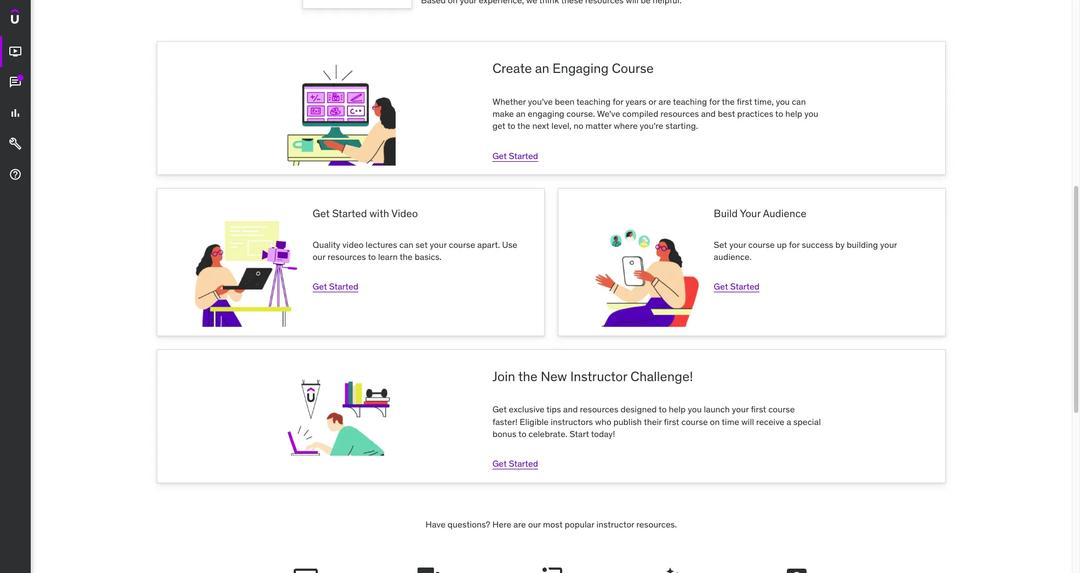Task type: locate. For each thing, give the bounding box(es) containing it.
first inside whether you've been teaching for years or are teaching for the first time, you can make an engaging course. we've compiled resources and best practices to help you get to the next level, no matter where you're starting.
[[737, 96, 753, 107]]

our left most
[[529, 519, 541, 529]]

medium image
[[9, 106, 22, 120], [9, 168, 22, 181]]

1 horizontal spatial are
[[659, 96, 671, 107]]

get started for build
[[714, 281, 760, 292]]

1 horizontal spatial can
[[792, 96, 807, 107]]

resources down video
[[328, 251, 366, 262]]

are right the here
[[514, 519, 526, 529]]

first up "practices"
[[737, 96, 753, 107]]

1 horizontal spatial for
[[710, 96, 720, 107]]

set
[[416, 239, 428, 250]]

get started down bonus
[[493, 458, 539, 469]]

success
[[802, 239, 834, 250]]

course.
[[567, 108, 595, 119]]

1 horizontal spatial and
[[702, 108, 716, 119]]

whether you've been teaching for years or are teaching for the first time, you can make an engaging course. we've compiled resources and best practices to help you get to the next level, no matter where you're starting.
[[493, 96, 819, 131]]

an down whether
[[516, 108, 526, 119]]

are right or
[[659, 96, 671, 107]]

1 medium image from the top
[[9, 106, 22, 120]]

you
[[776, 96, 790, 107], [805, 108, 819, 119], [688, 404, 702, 415]]

video
[[392, 207, 418, 220]]

2 horizontal spatial resources
[[661, 108, 700, 119]]

help
[[786, 108, 803, 119], [669, 404, 686, 415]]

1 vertical spatial medium image
[[9, 168, 22, 181]]

practices
[[738, 108, 774, 119]]

get down "quality"
[[313, 281, 327, 292]]

and up 'instructors'
[[564, 404, 578, 415]]

get started link for build
[[714, 281, 760, 292]]

0 vertical spatial medium image
[[9, 45, 22, 58]]

resources up "who"
[[580, 404, 619, 415]]

join
[[493, 368, 516, 385]]

0 horizontal spatial you
[[688, 404, 702, 415]]

to
[[776, 108, 784, 119], [508, 120, 516, 131], [368, 251, 376, 262], [659, 404, 667, 415], [519, 428, 527, 439]]

get started down audience.
[[714, 281, 760, 292]]

course left on
[[682, 416, 708, 427]]

are
[[659, 96, 671, 107], [514, 519, 526, 529]]

0 horizontal spatial for
[[613, 96, 624, 107]]

2 horizontal spatial you
[[805, 108, 819, 119]]

1 horizontal spatial resources
[[580, 404, 619, 415]]

first up "will"
[[751, 404, 767, 415]]

started
[[509, 150, 539, 161], [332, 207, 367, 220], [329, 281, 359, 292], [731, 281, 760, 292], [509, 458, 539, 469]]

resources
[[661, 108, 700, 119], [328, 251, 366, 262], [580, 404, 619, 415]]

1 horizontal spatial you
[[776, 96, 790, 107]]

teaching
[[577, 96, 611, 107], [673, 96, 708, 107]]

0 vertical spatial an
[[535, 60, 550, 77]]

to inside quality video lectures can set your course apart. use our resources to learn the basics.
[[368, 251, 376, 262]]

get started link for get
[[313, 281, 359, 292]]

course left up
[[749, 239, 775, 250]]

are inside whether you've been teaching for years or are teaching for the first time, you can make an engaging course. we've compiled resources and best practices to help you get to the next level, no matter where you're starting.
[[659, 96, 671, 107]]

can right time,
[[792, 96, 807, 107]]

use
[[503, 239, 518, 250]]

2 vertical spatial you
[[688, 404, 702, 415]]

1 vertical spatial medium image
[[9, 76, 22, 89]]

0 vertical spatial are
[[659, 96, 671, 107]]

launch
[[704, 404, 730, 415]]

you're
[[640, 120, 664, 131]]

years
[[626, 96, 647, 107]]

building
[[847, 239, 879, 250]]

1 vertical spatial are
[[514, 519, 526, 529]]

with
[[370, 207, 389, 220]]

resources inside whether you've been teaching for years or are teaching for the first time, you can make an engaging course. we've compiled resources and best practices to help you get to the next level, no matter where you're starting.
[[661, 108, 700, 119]]

get started link
[[493, 150, 539, 161], [313, 281, 359, 292], [714, 281, 760, 292], [493, 458, 539, 469]]

get started link down bonus
[[493, 458, 539, 469]]

teaching up course. at the top of the page
[[577, 96, 611, 107]]

for up we've
[[613, 96, 624, 107]]

who
[[596, 416, 612, 427]]

we've
[[597, 108, 621, 119]]

0 horizontal spatial resources
[[328, 251, 366, 262]]

1 vertical spatial an
[[516, 108, 526, 119]]

can left 'set'
[[400, 239, 414, 250]]

get
[[493, 150, 507, 161], [313, 207, 330, 220], [313, 281, 327, 292], [714, 281, 729, 292], [493, 404, 507, 415], [493, 458, 507, 469]]

for inside the set your course up for success by building your audience.
[[790, 239, 800, 250]]

udemy image
[[11, 9, 61, 28]]

get started
[[493, 150, 539, 161], [313, 281, 359, 292], [714, 281, 760, 292], [493, 458, 539, 469]]

resources up "starting."
[[661, 108, 700, 119]]

get down audience.
[[714, 281, 729, 292]]

audience.
[[714, 251, 752, 262]]

started down next
[[509, 150, 539, 161]]

can
[[792, 96, 807, 107], [400, 239, 414, 250]]

0 horizontal spatial can
[[400, 239, 414, 250]]

level,
[[552, 120, 572, 131]]

the left next
[[518, 120, 531, 131]]

for
[[613, 96, 624, 107], [710, 96, 720, 107], [790, 239, 800, 250]]

the right join
[[519, 368, 538, 385]]

0 horizontal spatial an
[[516, 108, 526, 119]]

1 teaching from the left
[[577, 96, 611, 107]]

your
[[740, 207, 761, 220]]

and
[[702, 108, 716, 119], [564, 404, 578, 415]]

0 horizontal spatial and
[[564, 404, 578, 415]]

1 horizontal spatial our
[[529, 519, 541, 529]]

create an engaging course
[[493, 60, 654, 77]]

get for get started with video
[[313, 281, 327, 292]]

1 vertical spatial and
[[564, 404, 578, 415]]

2 vertical spatial first
[[664, 416, 680, 427]]

started down bonus
[[509, 458, 539, 469]]

for up best
[[710, 96, 720, 107]]

course
[[449, 239, 476, 250], [749, 239, 775, 250], [769, 404, 795, 415], [682, 416, 708, 427]]

your up "will"
[[732, 404, 749, 415]]

course left apart.
[[449, 239, 476, 250]]

1 vertical spatial our
[[529, 519, 541, 529]]

next
[[533, 120, 550, 131]]

1 horizontal spatial help
[[786, 108, 803, 119]]

popular
[[565, 519, 595, 529]]

an
[[535, 60, 550, 77], [516, 108, 526, 119]]

our
[[313, 251, 326, 262], [529, 519, 541, 529]]

1 horizontal spatial an
[[535, 60, 550, 77]]

get started down "quality"
[[313, 281, 359, 292]]

get started link for create
[[493, 150, 539, 161]]

get started down get
[[493, 150, 539, 161]]

first right their
[[664, 416, 680, 427]]

get down get
[[493, 150, 507, 161]]

the up best
[[722, 96, 735, 107]]

started for video
[[329, 281, 359, 292]]

0 vertical spatial can
[[792, 96, 807, 107]]

best
[[718, 108, 736, 119]]

our down "quality"
[[313, 251, 326, 262]]

0 vertical spatial medium image
[[9, 106, 22, 120]]

your
[[430, 239, 447, 250], [730, 239, 747, 250], [881, 239, 898, 250], [732, 404, 749, 415]]

for right up
[[790, 239, 800, 250]]

2 vertical spatial medium image
[[9, 137, 22, 150]]

1 vertical spatial resources
[[328, 251, 366, 262]]

will
[[742, 416, 755, 427]]

0 vertical spatial resources
[[661, 108, 700, 119]]

you inside 'get exclusive tips and resources designed to help you launch your first course faster! eligible instructors who publish their first course on time will receive a special bonus to celebrate. start today!'
[[688, 404, 702, 415]]

1 vertical spatial can
[[400, 239, 414, 250]]

2 vertical spatial resources
[[580, 404, 619, 415]]

teaching up "starting."
[[673, 96, 708, 107]]

compiled
[[623, 108, 659, 119]]

your inside quality video lectures can set your course apart. use our resources to learn the basics.
[[430, 239, 447, 250]]

get for join the new instructor challenge!
[[493, 458, 507, 469]]

an right create on the left top of page
[[535, 60, 550, 77]]

started left "with"
[[332, 207, 367, 220]]

faster!
[[493, 416, 518, 427]]

help right "practices"
[[786, 108, 803, 119]]

on
[[710, 416, 720, 427]]

celebrate.
[[529, 428, 568, 439]]

get started link down "quality"
[[313, 281, 359, 292]]

help inside whether you've been teaching for years or are teaching for the first time, you can make an engaging course. we've compiled resources and best practices to help you get to the next level, no matter where you're starting.
[[786, 108, 803, 119]]

time
[[722, 416, 740, 427]]

get started link down get
[[493, 150, 539, 161]]

first
[[737, 96, 753, 107], [751, 404, 767, 415], [664, 416, 680, 427]]

course
[[612, 60, 654, 77]]

help down challenge!
[[669, 404, 686, 415]]

tips
[[547, 404, 561, 415]]

started for instructor
[[509, 458, 539, 469]]

bonus
[[493, 428, 517, 439]]

0 vertical spatial help
[[786, 108, 803, 119]]

set
[[714, 239, 728, 250]]

your up "basics." at the top left of the page
[[430, 239, 447, 250]]

get down bonus
[[493, 458, 507, 469]]

medium image
[[9, 45, 22, 58], [9, 76, 22, 89], [9, 137, 22, 150]]

get up faster!
[[493, 404, 507, 415]]

0 horizontal spatial help
[[669, 404, 686, 415]]

0 vertical spatial first
[[737, 96, 753, 107]]

1 horizontal spatial teaching
[[673, 96, 708, 107]]

make
[[493, 108, 514, 119]]

0 horizontal spatial are
[[514, 519, 526, 529]]

2 horizontal spatial for
[[790, 239, 800, 250]]

to down lectures
[[368, 251, 376, 262]]

new
[[541, 368, 568, 385]]

1 vertical spatial help
[[669, 404, 686, 415]]

you've
[[528, 96, 553, 107]]

1 vertical spatial first
[[751, 404, 767, 415]]

get up "quality"
[[313, 207, 330, 220]]

most
[[543, 519, 563, 529]]

get started link down audience.
[[714, 281, 760, 292]]

0 horizontal spatial teaching
[[577, 96, 611, 107]]

get started for join
[[493, 458, 539, 469]]

0 horizontal spatial our
[[313, 251, 326, 262]]

resources inside quality video lectures can set your course apart. use our resources to learn the basics.
[[328, 251, 366, 262]]

0 vertical spatial our
[[313, 251, 326, 262]]

first for join the new instructor challenge!
[[751, 404, 767, 415]]

the
[[722, 96, 735, 107], [518, 120, 531, 131], [400, 251, 413, 262], [519, 368, 538, 385]]

and inside 'get exclusive tips and resources designed to help you launch your first course faster! eligible instructors who publish their first course on time will receive a special bonus to celebrate. start today!'
[[564, 404, 578, 415]]

time,
[[755, 96, 774, 107]]

0 vertical spatial and
[[702, 108, 716, 119]]

the right learn
[[400, 251, 413, 262]]

to down eligible
[[519, 428, 527, 439]]

started down video
[[329, 281, 359, 292]]

and left best
[[702, 108, 716, 119]]



Task type: vqa. For each thing, say whether or not it's contained in the screenshot.
WANT
no



Task type: describe. For each thing, give the bounding box(es) containing it.
publish
[[614, 416, 642, 427]]

a
[[787, 416, 792, 427]]

their
[[644, 416, 662, 427]]

help inside 'get exclusive tips and resources designed to help you launch your first course faster! eligible instructors who publish their first course on time will receive a special bonus to celebrate. start today!'
[[669, 404, 686, 415]]

audience
[[763, 207, 807, 220]]

your up audience.
[[730, 239, 747, 250]]

get for create an engaging course
[[493, 150, 507, 161]]

an inside whether you've been teaching for years or are teaching for the first time, you can make an engaging course. we've compiled resources and best practices to help you get to the next level, no matter where you're starting.
[[516, 108, 526, 119]]

your right 'building'
[[881, 239, 898, 250]]

build
[[714, 207, 738, 220]]

learn
[[378, 251, 398, 262]]

quality
[[313, 239, 341, 250]]

instructor
[[597, 519, 635, 529]]

0 vertical spatial you
[[776, 96, 790, 107]]

your inside 'get exclusive tips and resources designed to help you launch your first course faster! eligible instructors who publish their first course on time will receive a special bonus to celebrate. start today!'
[[732, 404, 749, 415]]

challenge!
[[631, 368, 694, 385]]

resources.
[[637, 519, 677, 529]]

whether
[[493, 96, 526, 107]]

resources inside 'get exclusive tips and resources designed to help you launch your first course faster! eligible instructors who publish their first course on time will receive a special bonus to celebrate. start today!'
[[580, 404, 619, 415]]

matter
[[586, 120, 612, 131]]

2 medium image from the top
[[9, 168, 22, 181]]

to right "practices"
[[776, 108, 784, 119]]

here
[[493, 519, 512, 529]]

course inside quality video lectures can set your course apart. use our resources to learn the basics.
[[449, 239, 476, 250]]

build your audience
[[714, 207, 807, 220]]

to right get
[[508, 120, 516, 131]]

instructors
[[551, 416, 593, 427]]

for for build your audience
[[790, 239, 800, 250]]

basics.
[[415, 251, 442, 262]]

where
[[614, 120, 638, 131]]

questions?
[[448, 519, 491, 529]]

get started for create
[[493, 150, 539, 161]]

have
[[426, 519, 446, 529]]

been
[[555, 96, 575, 107]]

by
[[836, 239, 845, 250]]

designed
[[621, 404, 657, 415]]

video
[[343, 239, 364, 250]]

get started with video
[[313, 207, 418, 220]]

first for create an engaging course
[[737, 96, 753, 107]]

get inside 'get exclusive tips and resources designed to help you launch your first course faster! eligible instructors who publish their first course on time will receive a special bonus to celebrate. start today!'
[[493, 404, 507, 415]]

course inside the set your course up for success by building your audience.
[[749, 239, 775, 250]]

can inside whether you've been teaching for years or are teaching for the first time, you can make an engaging course. we've compiled resources and best practices to help you get to the next level, no matter where you're starting.
[[792, 96, 807, 107]]

for for create an engaging course
[[613, 96, 624, 107]]

1 vertical spatial you
[[805, 108, 819, 119]]

can inside quality video lectures can set your course apart. use our resources to learn the basics.
[[400, 239, 414, 250]]

1 medium image from the top
[[9, 45, 22, 58]]

get started for get
[[313, 281, 359, 292]]

receive
[[757, 416, 785, 427]]

get exclusive tips and resources designed to help you launch your first course faster! eligible instructors who publish their first course on time will receive a special bonus to celebrate. start today!
[[493, 404, 821, 439]]

started for course
[[509, 150, 539, 161]]

3 medium image from the top
[[9, 137, 22, 150]]

create
[[493, 60, 532, 77]]

quality video lectures can set your course apart. use our resources to learn the basics.
[[313, 239, 518, 262]]

starting.
[[666, 120, 699, 131]]

get
[[493, 120, 506, 131]]

exclusive
[[509, 404, 545, 415]]

started down audience.
[[731, 281, 760, 292]]

instructor
[[571, 368, 628, 385]]

today!
[[591, 428, 616, 439]]

eligible
[[520, 416, 549, 427]]

to up their
[[659, 404, 667, 415]]

lectures
[[366, 239, 398, 250]]

apart.
[[478, 239, 500, 250]]

up
[[777, 239, 787, 250]]

join the new instructor challenge!
[[493, 368, 694, 385]]

course up a
[[769, 404, 795, 415]]

the inside quality video lectures can set your course apart. use our resources to learn the basics.
[[400, 251, 413, 262]]

set your course up for success by building your audience.
[[714, 239, 898, 262]]

no
[[574, 120, 584, 131]]

our inside quality video lectures can set your course apart. use our resources to learn the basics.
[[313, 251, 326, 262]]

2 teaching from the left
[[673, 96, 708, 107]]

2 medium image from the top
[[9, 76, 22, 89]]

and inside whether you've been teaching for years or are teaching for the first time, you can make an engaging course. we've compiled resources and best practices to help you get to the next level, no matter where you're starting.
[[702, 108, 716, 119]]

or
[[649, 96, 657, 107]]

engaging
[[528, 108, 565, 119]]

get for build your audience
[[714, 281, 729, 292]]

have questions? here are our most popular instructor resources.
[[426, 519, 677, 529]]

start
[[570, 428, 589, 439]]

special
[[794, 416, 821, 427]]

get started link for join
[[493, 458, 539, 469]]

engaging
[[553, 60, 609, 77]]



